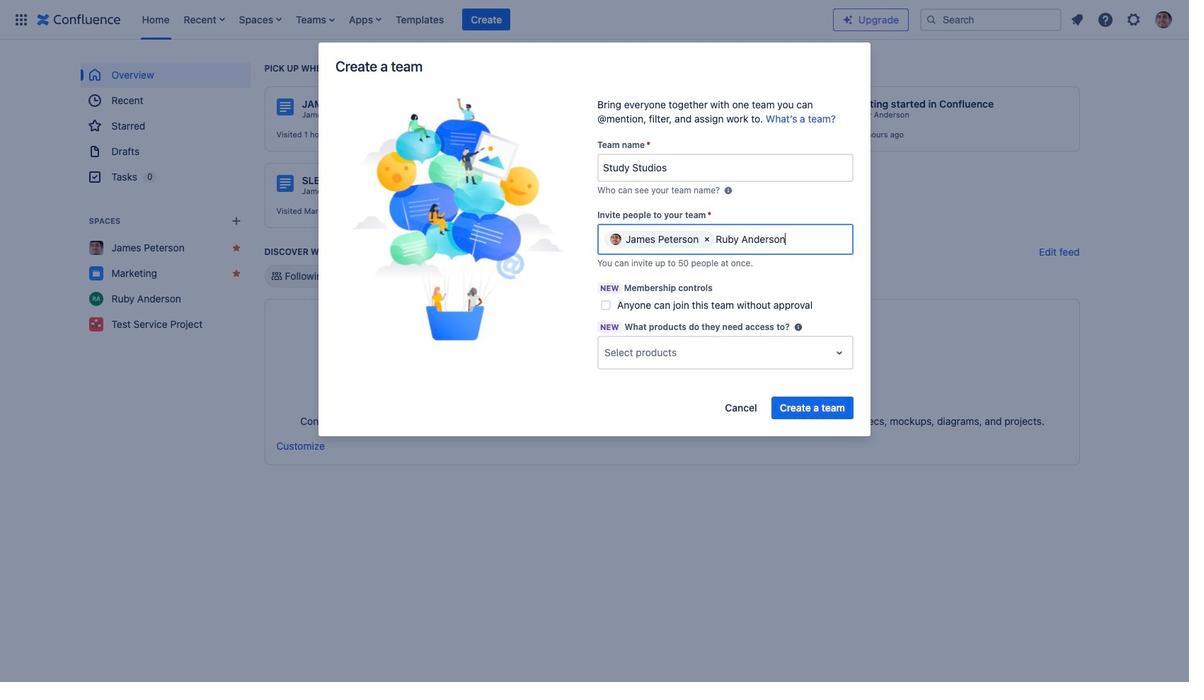 Task type: describe. For each thing, give the bounding box(es) containing it.
global element
[[8, 0, 834, 39]]

1 horizontal spatial list
[[1065, 7, 1181, 32]]

clear image
[[702, 234, 713, 245]]

open image
[[831, 344, 848, 361]]

0 horizontal spatial list
[[135, 0, 834, 39]]

premium image
[[843, 14, 854, 25]]

select from this list of atlassian products used by your organization. the addition of any new licenses may affect billing.{br}if you're not an admin, your product requests will be sent to one for approval.{br}access to these products will not be automatically granted for future members added to this team. image
[[793, 322, 804, 333]]

1 horizontal spatial list item
[[292, 0, 339, 39]]

unstar this space image
[[231, 268, 242, 279]]

your team name is visible to anyone in your organisation. it may be visible on work shared outside your organisation. image
[[723, 185, 735, 196]]

settings icon image
[[1126, 11, 1143, 28]]



Task type: locate. For each thing, give the bounding box(es) containing it.
create a team image
[[352, 98, 564, 341]]

2 horizontal spatial list item
[[463, 8, 511, 31]]

None search field
[[921, 8, 1062, 31]]

search image
[[926, 14, 938, 25]]

:wave: image
[[828, 99, 845, 116], [828, 99, 845, 116]]

confluence image
[[37, 11, 121, 28], [37, 11, 121, 28]]

list
[[135, 0, 834, 39], [1065, 7, 1181, 32]]

group
[[80, 62, 250, 190]]

Search field
[[921, 8, 1062, 31]]

unstar this space image
[[231, 242, 242, 254]]

banner
[[0, 0, 1190, 40]]

0 horizontal spatial list item
[[180, 0, 229, 39]]

create a team element
[[336, 98, 580, 344]]

list item inside list
[[463, 8, 511, 31]]

create a space image
[[228, 212, 245, 229]]

Choose people text field
[[716, 232, 803, 246]]

list item
[[180, 0, 229, 39], [292, 0, 339, 39], [463, 8, 511, 31]]

e.g. HR Team, Redesign Project, Team Mango field
[[599, 155, 853, 181]]



Task type: vqa. For each thing, say whether or not it's contained in the screenshot.
Search Jira admin link
no



